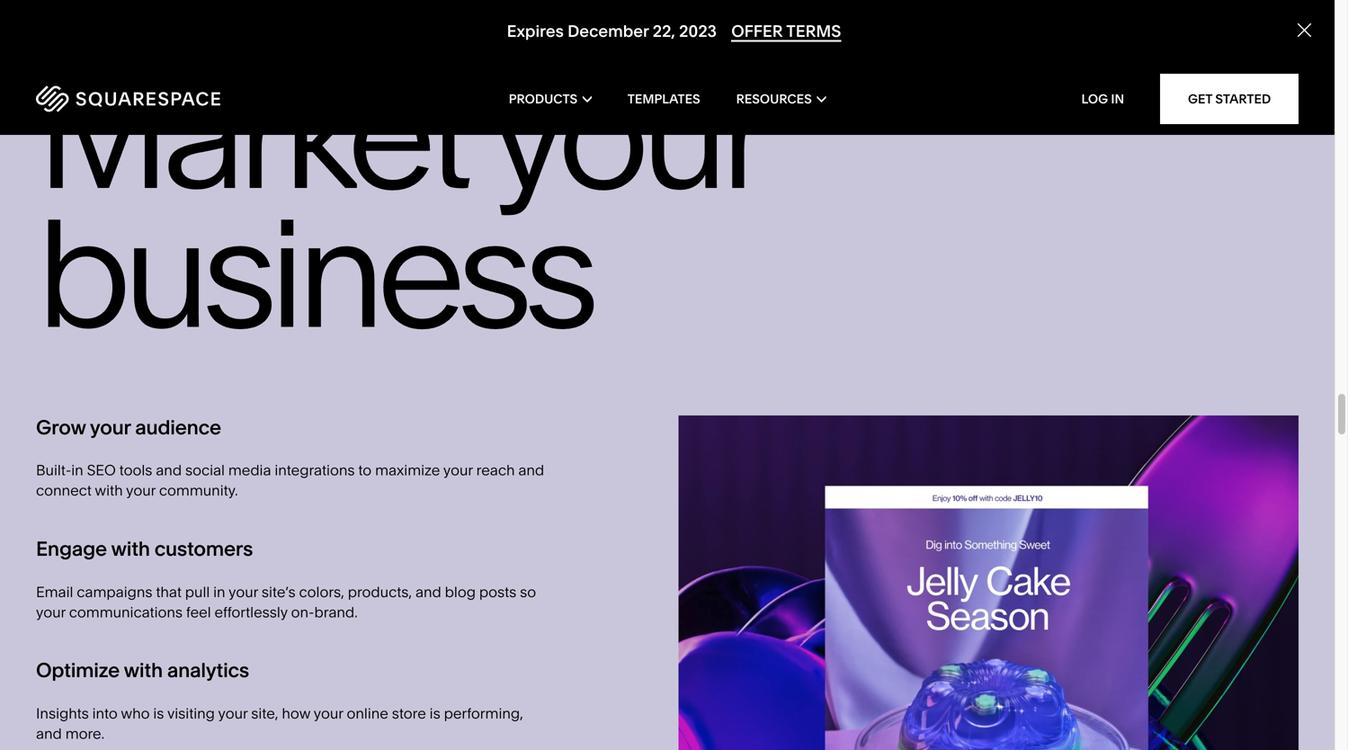 Task type: locate. For each thing, give the bounding box(es) containing it.
1 vertical spatial with
[[111, 536, 150, 561]]

and right reach
[[518, 462, 544, 479]]

site's
[[262, 583, 296, 601]]

communications
[[69, 603, 183, 621]]

0 horizontal spatial in
[[71, 462, 83, 479]]

with up who
[[124, 658, 163, 682]]

performing,
[[444, 705, 523, 722]]

with down the seo
[[95, 482, 123, 499]]

december
[[568, 21, 649, 41]]

email
[[36, 583, 73, 601]]

in inside email campaigns that pull in your site's colors, products, and blog posts so your communications feel effortlessly on-brand.
[[213, 583, 225, 601]]

in inside built-in seo tools and social media integrations to maximize your reach and connect with your community.
[[71, 462, 83, 479]]

1 vertical spatial in
[[213, 583, 225, 601]]

log             in link
[[1082, 91, 1124, 107]]

terms
[[786, 21, 841, 41]]

resources button
[[736, 63, 826, 135]]

market
[[36, 43, 465, 226]]

colors,
[[299, 583, 344, 601]]

get started
[[1188, 91, 1271, 107]]

with for optimize
[[124, 658, 163, 682]]

built-
[[36, 462, 71, 479]]

1 horizontal spatial is
[[430, 705, 440, 722]]

and inside email campaigns that pull in your site's colors, products, and blog posts so your communications feel effortlessly on-brand.
[[416, 583, 441, 601]]

and down insights
[[36, 725, 62, 742]]

effortlessly
[[215, 603, 288, 621]]

with up campaigns
[[111, 536, 150, 561]]

maximize
[[375, 462, 440, 479]]

0 vertical spatial with
[[95, 482, 123, 499]]

0 horizontal spatial is
[[153, 705, 164, 722]]

and
[[156, 462, 182, 479], [518, 462, 544, 479], [416, 583, 441, 601], [36, 725, 62, 742]]

2 vertical spatial with
[[124, 658, 163, 682]]

get
[[1188, 91, 1213, 107]]

in
[[71, 462, 83, 479], [213, 583, 225, 601]]

optimize with analytics
[[36, 658, 249, 682]]

log
[[1082, 91, 1108, 107]]

in left the seo
[[71, 462, 83, 479]]

your inside market your business
[[490, 43, 761, 226]]

in right pull
[[213, 583, 225, 601]]

grow your audience
[[36, 415, 221, 439]]

and left the blog
[[416, 583, 441, 601]]

an email displaying purple jello cake on a glass structure, illustrating email automation. image
[[679, 415, 1299, 750]]

offer
[[731, 21, 783, 41]]

visiting
[[167, 705, 215, 722]]

analytics
[[167, 658, 249, 682]]

site,
[[251, 705, 278, 722]]

1 is from the left
[[153, 705, 164, 722]]

campaigns
[[77, 583, 152, 601]]

2023
[[679, 21, 717, 41]]

templates
[[628, 91, 700, 107]]

who
[[121, 705, 150, 722]]

is right who
[[153, 705, 164, 722]]

in
[[1111, 91, 1124, 107]]

engage with customers
[[36, 536, 253, 561]]

log             in
[[1082, 91, 1124, 107]]

1 horizontal spatial in
[[213, 583, 225, 601]]

tools
[[119, 462, 152, 479]]

feel
[[186, 603, 211, 621]]

0 vertical spatial in
[[71, 462, 83, 479]]

products
[[509, 91, 578, 107]]

offer terms
[[731, 21, 841, 41]]

on-
[[291, 603, 314, 621]]

with
[[95, 482, 123, 499], [111, 536, 150, 561], [124, 658, 163, 682]]

is
[[153, 705, 164, 722], [430, 705, 440, 722]]

seo
[[87, 462, 116, 479]]

is right "store"
[[430, 705, 440, 722]]

your
[[490, 43, 761, 226], [90, 415, 131, 439], [443, 462, 473, 479], [126, 482, 156, 499], [229, 583, 258, 601], [36, 603, 66, 621], [218, 705, 248, 722], [314, 705, 343, 722]]

products,
[[348, 583, 412, 601]]

so
[[520, 583, 536, 601]]

squarespace logo link
[[36, 85, 289, 112]]

how
[[282, 705, 310, 722]]

pull
[[185, 583, 210, 601]]



Task type: vqa. For each thing, say whether or not it's contained in the screenshot.
Unlimited courses and memberships's Applies to Starter plan image
no



Task type: describe. For each thing, give the bounding box(es) containing it.
templates link
[[628, 63, 700, 135]]

with for engage
[[111, 536, 150, 561]]

brand.
[[314, 603, 358, 621]]

posts
[[479, 583, 517, 601]]

get started link
[[1160, 74, 1299, 124]]

resources
[[736, 91, 812, 107]]

integrations
[[275, 462, 355, 479]]

reach
[[476, 462, 515, 479]]

22,
[[653, 21, 675, 41]]

squarespace logo image
[[36, 85, 220, 112]]

expires december 22, 2023
[[507, 21, 717, 41]]

optimize
[[36, 658, 120, 682]]

2 is from the left
[[430, 705, 440, 722]]

insights
[[36, 705, 89, 722]]

market your business
[[36, 43, 761, 365]]

built-in seo tools and social media integrations to maximize your reach and connect with your community.
[[36, 462, 544, 499]]

business
[[36, 182, 591, 365]]

online
[[347, 705, 388, 722]]

store
[[392, 705, 426, 722]]

and inside insights into who is visiting your site, how your online store is performing, and more.
[[36, 725, 62, 742]]

insights into who is visiting your site, how your online store is performing, and more.
[[36, 705, 523, 742]]

grow
[[36, 415, 86, 439]]

community.
[[159, 482, 238, 499]]

products button
[[509, 63, 592, 135]]

expires
[[507, 21, 564, 41]]

social
[[185, 462, 225, 479]]

to
[[358, 462, 372, 479]]

and right tools
[[156, 462, 182, 479]]

engage
[[36, 536, 107, 561]]

offer terms link
[[731, 21, 841, 42]]

with inside built-in seo tools and social media integrations to maximize your reach and connect with your community.
[[95, 482, 123, 499]]

blog
[[445, 583, 476, 601]]

connect
[[36, 482, 92, 499]]

customers
[[154, 536, 253, 561]]

into
[[92, 705, 118, 722]]

audience
[[135, 415, 221, 439]]

email campaigns that pull in your site's colors, products, and blog posts so your communications feel effortlessly on-brand.
[[36, 583, 536, 621]]

that
[[156, 583, 182, 601]]

started
[[1215, 91, 1271, 107]]

more.
[[65, 725, 104, 742]]

media
[[228, 462, 271, 479]]



